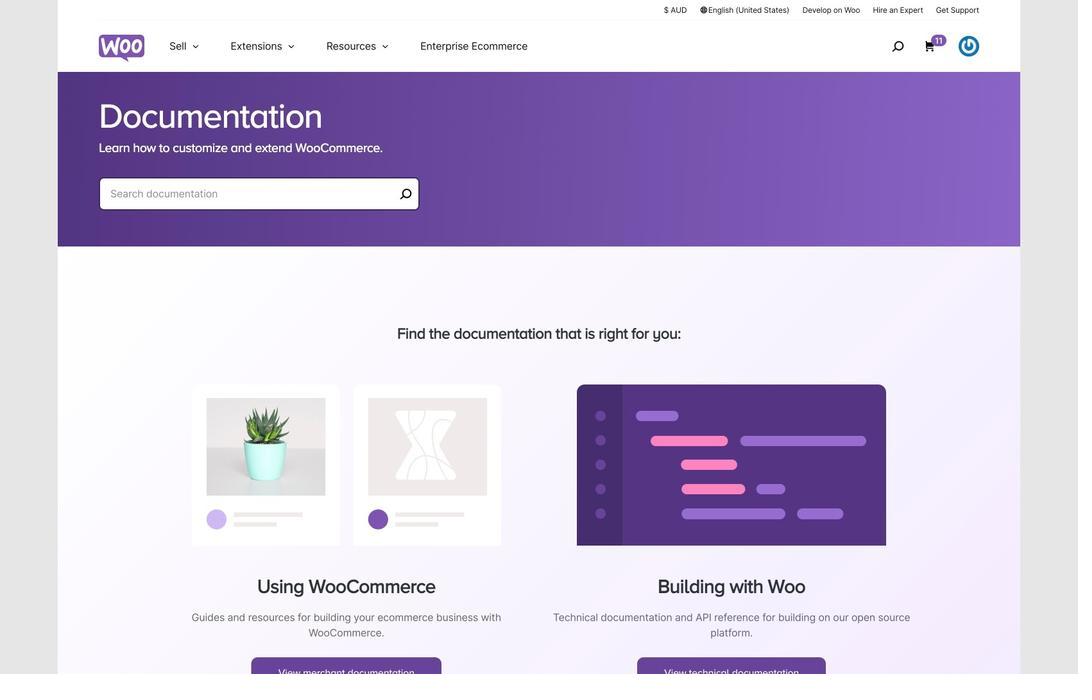 Task type: vqa. For each thing, say whether or not it's contained in the screenshot.
search box
yes



Task type: describe. For each thing, give the bounding box(es) containing it.
service navigation menu element
[[865, 25, 980, 67]]

illustration of two product cards, with a plan and an abstract shape image
[[192, 384, 501, 546]]



Task type: locate. For each thing, give the bounding box(es) containing it.
Search documentation search field
[[110, 185, 396, 203]]

None search field
[[99, 177, 420, 226]]

search image
[[888, 36, 909, 57]]

illustration of lines of development code image
[[577, 384, 887, 546]]

open account menu image
[[959, 36, 980, 57]]



